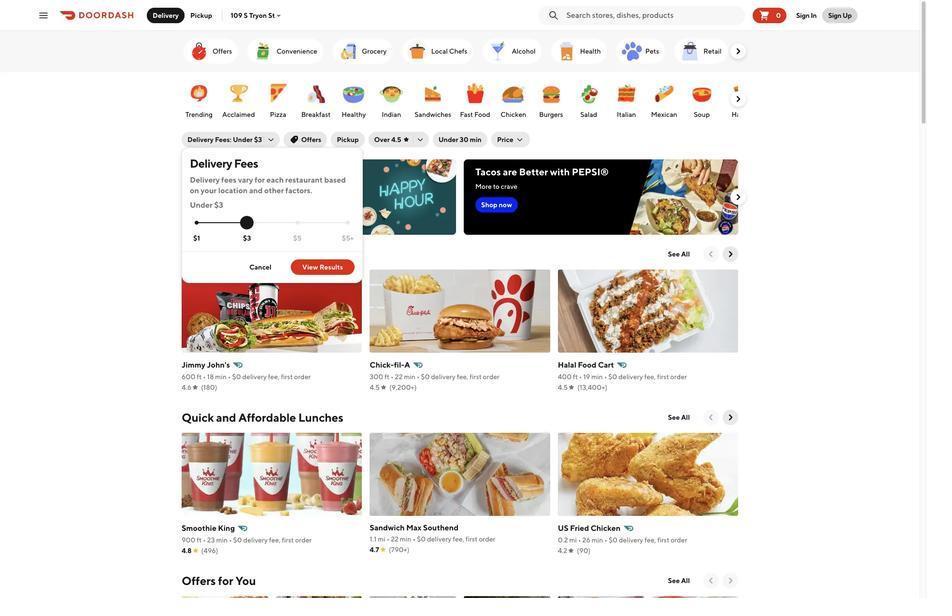Task type: describe. For each thing, give the bounding box(es) containing it.
4.5 for chick-
[[370, 384, 380, 391]]

more
[[250, 166, 273, 177]]

factors.
[[286, 186, 312, 195]]

first for us fried chicken
[[658, 536, 670, 544]]

delivery for us fried chicken
[[619, 536, 644, 544]]

breakfast
[[301, 111, 331, 118]]

pizza
[[270, 111, 286, 118]]

delivery for delivery fees: under $3
[[188, 136, 214, 144]]

alcohol link
[[483, 39, 542, 64]]

$​0 for smoothie king
[[233, 536, 242, 544]]

shop now button
[[476, 197, 518, 213]]

19
[[584, 373, 590, 381]]

sandwich
[[370, 523, 405, 533]]

s
[[244, 11, 248, 19]]

400 ft • 19 min • $​0 delivery fee, first order
[[558, 373, 687, 381]]

1 horizontal spatial chicken
[[591, 524, 621, 533]]

$1 stars and over image
[[195, 221, 199, 225]]

quick
[[182, 411, 214, 424]]

(90)
[[577, 547, 591, 555]]

over 4.5
[[374, 136, 401, 144]]

alcohol
[[512, 47, 536, 55]]

$​0 for jimmy john's
[[232, 373, 241, 381]]

mi inside the sandwich max southend 1.1 mi • 22 min • $​0 delivery fee, first order
[[378, 536, 386, 543]]

food for halal
[[578, 361, 597, 370]]

0 horizontal spatial pickup button
[[185, 7, 218, 23]]

soup
[[694, 111, 710, 118]]

lunches
[[298, 411, 344, 424]]

price
[[497, 136, 514, 144]]

2 vertical spatial offers
[[182, 574, 216, 588]]

offers button
[[284, 132, 327, 147]]

400
[[558, 373, 572, 381]]

fees
[[234, 157, 258, 170]]

health image
[[555, 40, 578, 63]]

king
[[218, 524, 235, 533]]

your
[[201, 186, 217, 195]]

0.2 mi • 26 min • $​0 delivery fee, first order
[[558, 536, 688, 544]]

min inside the sandwich max southend 1.1 mi • 22 min • $​0 delivery fee, first order
[[400, 536, 412, 543]]

jimmy
[[182, 361, 205, 370]]

us
[[558, 524, 569, 533]]

1 horizontal spatial mi
[[570, 536, 577, 544]]

trending link
[[183, 77, 216, 121]]

shop
[[481, 201, 498, 209]]

acclaimed link
[[220, 77, 257, 121]]

order for jimmy john's
[[294, 373, 311, 381]]

health link
[[551, 39, 607, 64]]

0 button
[[753, 7, 787, 23]]

sign up
[[829, 11, 852, 19]]

600 ft • 18 min • $​0 delivery fee, first order
[[182, 373, 311, 381]]

all for offers for you
[[682, 577, 690, 585]]

happy
[[288, 166, 318, 177]]

4.7
[[370, 546, 379, 554]]

sign for sign in
[[797, 11, 810, 19]]

1 horizontal spatial $3
[[243, 234, 251, 242]]

offers link
[[184, 39, 238, 64]]

order for us fried chicken
[[671, 536, 688, 544]]

2 horizontal spatial $3
[[254, 136, 262, 144]]

order for smoothie king
[[295, 536, 312, 544]]

0 horizontal spatial and
[[216, 411, 236, 424]]

salad
[[581, 111, 598, 118]]

(180)
[[201, 384, 217, 391]]

fee, for chick-fil-a
[[457, 373, 469, 381]]

min for jimmy john's
[[215, 373, 227, 381]]

900
[[182, 536, 195, 544]]

first inside the sandwich max southend 1.1 mi • 22 min • $​0 delivery fee, first order
[[466, 536, 478, 543]]

quick and affordable lunches link
[[182, 410, 344, 425]]

pepsi®
[[572, 166, 609, 177]]

0 horizontal spatial $3
[[214, 201, 223, 210]]

ft for chick-
[[385, 373, 390, 381]]

grocery link
[[333, 39, 393, 64]]

convenience
[[277, 47, 318, 55]]

300
[[370, 373, 383, 381]]

4.6
[[182, 384, 192, 391]]

offers for you link
[[182, 573, 256, 589]]

ft for jimmy
[[197, 373, 202, 381]]

shop now
[[481, 201, 512, 209]]

delivery inside the sandwich max southend 1.1 mi • 22 min • $​0 delivery fee, first order
[[427, 536, 452, 543]]

every day 2 - 5pm
[[193, 194, 248, 202]]

30
[[460, 136, 469, 144]]

sign in
[[797, 11, 817, 19]]

sign for sign up
[[829, 11, 842, 19]]

fees:
[[215, 136, 232, 144]]

see all link for quick and affordable lunches
[[663, 410, 696, 425]]

$1
[[193, 234, 200, 242]]

pets image
[[620, 40, 644, 63]]

fast food
[[460, 111, 490, 118]]

all for fastest near you
[[682, 250, 690, 258]]

st
[[268, 11, 275, 19]]

now
[[499, 201, 512, 209]]

fee, inside the sandwich max southend 1.1 mi • 22 min • $​0 delivery fee, first order
[[453, 536, 464, 543]]

$​0 inside the sandwich max southend 1.1 mi • 22 min • $​0 delivery fee, first order
[[417, 536, 426, 543]]

grocery
[[362, 47, 387, 55]]

4.5 inside button
[[391, 136, 401, 144]]

first for chick-fil-a
[[470, 373, 482, 381]]

us fried chicken
[[558, 524, 621, 533]]

offers inside button
[[301, 136, 321, 144]]

sandwich max southend 1.1 mi • 22 min • $​0 delivery fee, first order
[[370, 523, 496, 543]]

$5+
[[342, 234, 354, 242]]

see all for offers for you
[[668, 577, 690, 585]]

22 inside the sandwich max southend 1.1 mi • 22 min • $​0 delivery fee, first order
[[391, 536, 399, 543]]

burgers
[[539, 111, 563, 118]]

affordable
[[239, 411, 296, 424]]

(790+)
[[389, 546, 410, 554]]

more to crave
[[476, 183, 518, 190]]

smoothie
[[182, 524, 217, 533]]

(496)
[[201, 547, 218, 555]]

under $3
[[190, 201, 223, 210]]

tacos are better with pepsi®
[[476, 166, 609, 177]]

view
[[302, 263, 318, 271]]

previous button of carousel image
[[707, 413, 716, 422]]

or
[[238, 166, 248, 177]]

fee, for smoothie king
[[269, 536, 281, 544]]

healthy
[[342, 111, 366, 118]]

1 vertical spatial for
[[218, 574, 233, 588]]

(13,400+)
[[578, 384, 608, 391]]

indian
[[382, 111, 401, 118]]

ft for halal
[[573, 373, 578, 381]]

more
[[476, 183, 492, 190]]

under for under $3
[[190, 201, 213, 210]]

restaurants
[[218, 178, 269, 189]]

local chefs image
[[406, 40, 429, 63]]

previous button of carousel image for offers for you
[[707, 576, 716, 586]]

delivery button
[[147, 7, 185, 23]]

see for quick and affordable lunches
[[668, 414, 680, 421]]

mexican
[[651, 111, 678, 118]]

under 30 min
[[439, 136, 482, 144]]

to
[[493, 183, 500, 190]]

delivery fees vary for each restaurant based on your location and other factors.
[[190, 175, 346, 195]]

5pm
[[234, 194, 248, 202]]

and inside the delivery fees vary for each restaurant based on your location and other factors.
[[249, 186, 263, 195]]

italian
[[617, 111, 636, 118]]

900 ft • 23 min • $​0 delivery fee, first order
[[182, 536, 312, 544]]

location
[[218, 186, 248, 195]]

ft for smoothie
[[197, 536, 202, 544]]



Task type: locate. For each thing, give the bounding box(es) containing it.
delivery
[[153, 11, 179, 19], [188, 136, 214, 144], [190, 157, 232, 170], [190, 175, 220, 185]]

see for fastest near you
[[668, 250, 680, 258]]

see all for quick and affordable lunches
[[668, 414, 690, 421]]

you down 900 ft • 23 min • $​0 delivery fee, first order
[[236, 574, 256, 588]]

109 s tryon st button
[[231, 11, 283, 19]]

food up 19
[[578, 361, 597, 370]]

$3 down $3 stars and over image
[[243, 234, 251, 242]]

chicken up 0.2 mi • 26 min • $​0 delivery fee, first order
[[591, 524, 621, 533]]

with
[[550, 166, 570, 177]]

ft right 400
[[573, 373, 578, 381]]

-
[[230, 194, 233, 202]]

2 sign from the left
[[829, 11, 842, 19]]

vary
[[238, 175, 253, 185]]

18
[[207, 373, 214, 381]]

1 horizontal spatial pickup button
[[331, 132, 365, 147]]

1 vertical spatial pickup
[[337, 136, 359, 144]]

0 vertical spatial all
[[682, 250, 690, 258]]

300 ft • 22 min • $​0 delivery fee, first order
[[370, 373, 500, 381]]

3 all from the top
[[682, 577, 690, 585]]

1 vertical spatial all
[[682, 414, 690, 421]]

0 vertical spatial offers
[[213, 47, 232, 55]]

0 horizontal spatial on
[[190, 186, 199, 195]]

on inside the delivery fees vary for each restaurant based on your location and other factors.
[[190, 186, 199, 195]]

next button of carousel image
[[734, 46, 743, 56], [734, 94, 743, 104], [726, 249, 736, 259], [726, 413, 736, 422]]

first for halal food cart
[[657, 373, 669, 381]]

1 see all link from the top
[[663, 246, 696, 262]]

3 see all link from the top
[[663, 573, 696, 589]]

delivery for halal food cart
[[619, 373, 643, 381]]

min
[[470, 136, 482, 144], [215, 373, 227, 381], [404, 373, 416, 381], [592, 373, 603, 381], [400, 536, 412, 543], [216, 536, 228, 544], [592, 536, 603, 544]]

1 horizontal spatial 4.5
[[391, 136, 401, 144]]

1 sign from the left
[[797, 11, 810, 19]]

better
[[519, 166, 548, 177]]

min right 18
[[215, 373, 227, 381]]

2 see all link from the top
[[663, 410, 696, 425]]

chick-fil-a
[[370, 361, 410, 370]]

on left your
[[190, 186, 199, 195]]

over 4.5 button
[[369, 132, 429, 147]]

ft
[[197, 373, 202, 381], [385, 373, 390, 381], [573, 373, 578, 381], [197, 536, 202, 544]]

1 horizontal spatial under
[[233, 136, 253, 144]]

pickup left 109
[[190, 11, 212, 19]]

0 vertical spatial and
[[249, 186, 263, 195]]

under left 30
[[439, 136, 459, 144]]

1 see all from the top
[[668, 250, 690, 258]]

smoothie king
[[182, 524, 235, 533]]

and down vary
[[249, 186, 263, 195]]

0 vertical spatial chicken
[[501, 111, 526, 118]]

food right fast
[[475, 111, 490, 118]]

1 vertical spatial food
[[578, 361, 597, 370]]

for right vary
[[255, 175, 265, 185]]

4.5 right over
[[391, 136, 401, 144]]

pickup
[[190, 11, 212, 19], [337, 136, 359, 144]]

jimmy john's
[[182, 361, 230, 370]]

order for halal food cart
[[671, 373, 687, 381]]

you for offers for you
[[236, 574, 256, 588]]

local
[[431, 47, 448, 55]]

for inside the delivery fees vary for each restaurant based on your location and other factors.
[[255, 175, 265, 185]]

min right 30
[[470, 136, 482, 144]]

pickup down healthy
[[337, 136, 359, 144]]

sign left 'up' at the right top
[[829, 11, 842, 19]]

food for fast
[[475, 111, 490, 118]]

•
[[203, 373, 206, 381], [228, 373, 231, 381], [391, 373, 394, 381], [417, 373, 420, 381], [579, 373, 582, 381], [604, 373, 607, 381], [387, 536, 390, 543], [413, 536, 416, 543], [203, 536, 206, 544], [229, 536, 232, 544], [578, 536, 581, 544], [605, 536, 608, 544]]

chicken up price button
[[501, 111, 526, 118]]

previous button of carousel image
[[707, 249, 716, 259], [707, 576, 716, 586]]

0 horizontal spatial under
[[190, 201, 213, 210]]

0 horizontal spatial mi
[[378, 536, 386, 543]]

0 horizontal spatial 4.5
[[370, 384, 380, 391]]

sandwiches
[[415, 111, 452, 118]]

1 horizontal spatial sign
[[829, 11, 842, 19]]

$3 left 2
[[214, 201, 223, 210]]

2 vertical spatial all
[[682, 577, 690, 585]]

1 horizontal spatial on
[[275, 166, 286, 177]]

view results button
[[291, 260, 355, 275]]

0 vertical spatial pickup button
[[185, 7, 218, 23]]

see for offers for you
[[668, 577, 680, 585]]

chick-
[[370, 361, 394, 370]]

0 horizontal spatial for
[[218, 574, 233, 588]]

1 vertical spatial see
[[668, 414, 680, 421]]

delivery fees: under $3
[[188, 136, 262, 144]]

1 vertical spatial 22
[[391, 536, 399, 543]]

$​0
[[232, 373, 241, 381], [421, 373, 430, 381], [609, 373, 617, 381], [417, 536, 426, 543], [233, 536, 242, 544], [609, 536, 618, 544]]

under inside button
[[439, 136, 459, 144]]

sign in link
[[791, 6, 823, 25]]

you for fastest near you
[[251, 247, 272, 261]]

mi
[[378, 536, 386, 543], [570, 536, 577, 544]]

local chefs link
[[402, 39, 473, 64]]

2 vertical spatial see all link
[[663, 573, 696, 589]]

next button of carousel image
[[734, 192, 743, 202], [726, 576, 736, 586]]

min inside button
[[470, 136, 482, 144]]

min for us fried chicken
[[592, 536, 603, 544]]

halal for halal
[[732, 111, 748, 118]]

0 horizontal spatial halal
[[558, 361, 577, 370]]

and
[[249, 186, 263, 195], [216, 411, 236, 424]]

$3 stars and over image
[[245, 221, 249, 225]]

sign up link
[[823, 7, 858, 23]]

4.5 for halal
[[558, 384, 568, 391]]

$​0 for halal food cart
[[609, 373, 617, 381]]

1 vertical spatial previous button of carousel image
[[707, 576, 716, 586]]

first for jimmy john's
[[281, 373, 293, 381]]

0 horizontal spatial chicken
[[501, 111, 526, 118]]

and right quick on the left
[[216, 411, 236, 424]]

4.5 down 300
[[370, 384, 380, 391]]

min up (790+)
[[400, 536, 412, 543]]

pickup button left 109
[[185, 7, 218, 23]]

see all for fastest near you
[[668, 250, 690, 258]]

under
[[233, 136, 253, 144], [439, 136, 459, 144], [190, 201, 213, 210]]

on right more
[[275, 166, 286, 177]]

1 vertical spatial pickup button
[[331, 132, 365, 147]]

$5+ stars and over image
[[346, 221, 350, 225]]

1 horizontal spatial for
[[255, 175, 265, 185]]

4.8
[[182, 547, 192, 555]]

crave
[[501, 183, 518, 190]]

quick and affordable lunches
[[182, 411, 344, 424]]

min right 19
[[592, 373, 603, 381]]

ft right 600
[[197, 373, 202, 381]]

0 horizontal spatial food
[[475, 111, 490, 118]]

save 25% or more on happy hour restaurants
[[193, 166, 318, 189]]

offers
[[213, 47, 232, 55], [301, 136, 321, 144], [182, 574, 216, 588]]

pickup button down healthy
[[331, 132, 365, 147]]

26
[[583, 536, 591, 544]]

1 vertical spatial you
[[236, 574, 256, 588]]

fees
[[221, 175, 237, 185]]

0 vertical spatial see all link
[[663, 246, 696, 262]]

$​0 for chick-fil-a
[[421, 373, 430, 381]]

2 horizontal spatial 4.5
[[558, 384, 568, 391]]

delivery inside the delivery fees vary for each restaurant based on your location and other factors.
[[190, 175, 220, 185]]

in
[[811, 11, 817, 19]]

fee, for us fried chicken
[[645, 536, 656, 544]]

3 see from the top
[[668, 577, 680, 585]]

22 up (790+)
[[391, 536, 399, 543]]

fee, for jimmy john's
[[268, 373, 280, 381]]

$5 stars and over image
[[296, 221, 299, 225]]

0 vertical spatial next button of carousel image
[[734, 192, 743, 202]]

2 vertical spatial $3
[[243, 234, 251, 242]]

min for chick-fil-a
[[404, 373, 416, 381]]

first for smoothie king
[[282, 536, 294, 544]]

offers image
[[188, 40, 211, 63]]

offers for you
[[182, 574, 256, 588]]

0 vertical spatial you
[[251, 247, 272, 261]]

see all link for offers for you
[[663, 573, 696, 589]]

sign left in
[[797, 11, 810, 19]]

1 vertical spatial $3
[[214, 201, 223, 210]]

delivery for delivery fees vary for each restaurant based on your location and other factors.
[[190, 175, 220, 185]]

delivery for jimmy john's
[[242, 373, 267, 381]]

chefs
[[449, 47, 468, 55]]

1 vertical spatial offers
[[301, 136, 321, 144]]

see all link for fastest near you
[[663, 246, 696, 262]]

1 vertical spatial see all link
[[663, 410, 696, 425]]

0 vertical spatial on
[[275, 166, 286, 177]]

1 see from the top
[[668, 250, 680, 258]]

fried
[[570, 524, 589, 533]]

Store search: begin typing to search for stores available on DoorDash text field
[[567, 10, 742, 21]]

mi right 0.2 at the right bottom of the page
[[570, 536, 577, 544]]

min for halal food cart
[[592, 373, 603, 381]]

open menu image
[[38, 9, 49, 21]]

fee, for halal food cart
[[645, 373, 656, 381]]

alcohol image
[[487, 40, 510, 63]]

0.2
[[558, 536, 568, 544]]

2 previous button of carousel image from the top
[[707, 576, 716, 586]]

based
[[324, 175, 346, 185]]

2 vertical spatial see all
[[668, 577, 690, 585]]

restaurant
[[285, 175, 323, 185]]

1 horizontal spatial halal
[[732, 111, 748, 118]]

0 vertical spatial previous button of carousel image
[[707, 249, 716, 259]]

1 vertical spatial see all
[[668, 414, 690, 421]]

order inside the sandwich max southend 1.1 mi • 22 min • $​0 delivery fee, first order
[[479, 536, 496, 543]]

under 30 min button
[[433, 132, 488, 147]]

under down your
[[190, 201, 213, 210]]

delivery for smoothie king
[[243, 536, 268, 544]]

0 vertical spatial food
[[475, 111, 490, 118]]

$3 up fees
[[254, 136, 262, 144]]

over
[[374, 136, 390, 144]]

600
[[182, 373, 195, 381]]

1 vertical spatial next button of carousel image
[[726, 576, 736, 586]]

1 horizontal spatial food
[[578, 361, 597, 370]]

ft right 300
[[385, 373, 390, 381]]

0 vertical spatial $3
[[254, 136, 262, 144]]

under right fees: at the top left of the page
[[233, 136, 253, 144]]

all
[[682, 250, 690, 258], [682, 414, 690, 421], [682, 577, 690, 585]]

0 vertical spatial halal
[[732, 111, 748, 118]]

halal up 400
[[558, 361, 577, 370]]

delivery for delivery fees
[[190, 157, 232, 170]]

fast
[[460, 111, 473, 118]]

convenience image
[[252, 40, 275, 63]]

see all
[[668, 250, 690, 258], [668, 414, 690, 421], [668, 577, 690, 585]]

previous button of carousel image for fastest near you
[[707, 249, 716, 259]]

min for smoothie king
[[216, 536, 228, 544]]

$​0 for us fried chicken
[[609, 536, 618, 544]]

chicken
[[501, 111, 526, 118], [591, 524, 621, 533]]

near
[[223, 247, 249, 261]]

2 vertical spatial see
[[668, 577, 680, 585]]

for down (496)
[[218, 574, 233, 588]]

ft right 900
[[197, 536, 202, 544]]

hour
[[193, 178, 216, 189]]

min down a
[[404, 373, 416, 381]]

halal
[[732, 111, 748, 118], [558, 361, 577, 370]]

up
[[843, 11, 852, 19]]

1 vertical spatial on
[[190, 186, 199, 195]]

2 all from the top
[[682, 414, 690, 421]]

0 vertical spatial see
[[668, 250, 680, 258]]

0 vertical spatial 22
[[395, 373, 403, 381]]

mi right 1.1 at bottom
[[378, 536, 386, 543]]

0 vertical spatial for
[[255, 175, 265, 185]]

delivery inside button
[[153, 11, 179, 19]]

2 horizontal spatial under
[[439, 136, 459, 144]]

min right 26
[[592, 536, 603, 544]]

under for under 30 min
[[439, 136, 459, 144]]

offers down (496)
[[182, 574, 216, 588]]

0 horizontal spatial pickup
[[190, 11, 212, 19]]

on
[[275, 166, 286, 177], [190, 186, 199, 195]]

1 vertical spatial chicken
[[591, 524, 621, 533]]

fastest near you
[[182, 247, 272, 261]]

4.5 down 400
[[558, 384, 568, 391]]

0 vertical spatial pickup
[[190, 11, 212, 19]]

offers down breakfast
[[301, 136, 321, 144]]

delivery for chick-fil-a
[[431, 373, 456, 381]]

1 all from the top
[[682, 250, 690, 258]]

fil-
[[394, 361, 405, 370]]

delivery for delivery
[[153, 11, 179, 19]]

delivery
[[242, 373, 267, 381], [431, 373, 456, 381], [619, 373, 643, 381], [427, 536, 452, 543], [243, 536, 268, 544], [619, 536, 644, 544]]

min right 23
[[216, 536, 228, 544]]

offers right offers icon in the top left of the page
[[213, 47, 232, 55]]

0 vertical spatial see all
[[668, 250, 690, 258]]

1 horizontal spatial pickup
[[337, 136, 359, 144]]

1 vertical spatial halal
[[558, 361, 577, 370]]

are
[[503, 166, 517, 177]]

you up cancel
[[251, 247, 272, 261]]

sign
[[797, 11, 810, 19], [829, 11, 842, 19]]

halal food cart
[[558, 361, 614, 370]]

all for quick and affordable lunches
[[682, 414, 690, 421]]

halal right soup
[[732, 111, 748, 118]]

on inside save 25% or more on happy hour restaurants
[[275, 166, 286, 177]]

3 see all from the top
[[668, 577, 690, 585]]

1 previous button of carousel image from the top
[[707, 249, 716, 259]]

cancel button
[[238, 260, 283, 275]]

22 up "(9,200+)"
[[395, 373, 403, 381]]

retail image
[[679, 40, 702, 63]]

grocery image
[[337, 40, 360, 63]]

2 see from the top
[[668, 414, 680, 421]]

order for chick-fil-a
[[483, 373, 500, 381]]

1 vertical spatial and
[[216, 411, 236, 424]]

1 horizontal spatial and
[[249, 186, 263, 195]]

2
[[225, 194, 228, 202]]

southend
[[423, 523, 459, 533]]

0 horizontal spatial sign
[[797, 11, 810, 19]]

2 see all from the top
[[668, 414, 690, 421]]

convenience link
[[248, 39, 323, 64]]

halal for halal food cart
[[558, 361, 577, 370]]



Task type: vqa. For each thing, say whether or not it's contained in the screenshot.
Dave's #1:     2 Tenders w/ Fries 'image'
no



